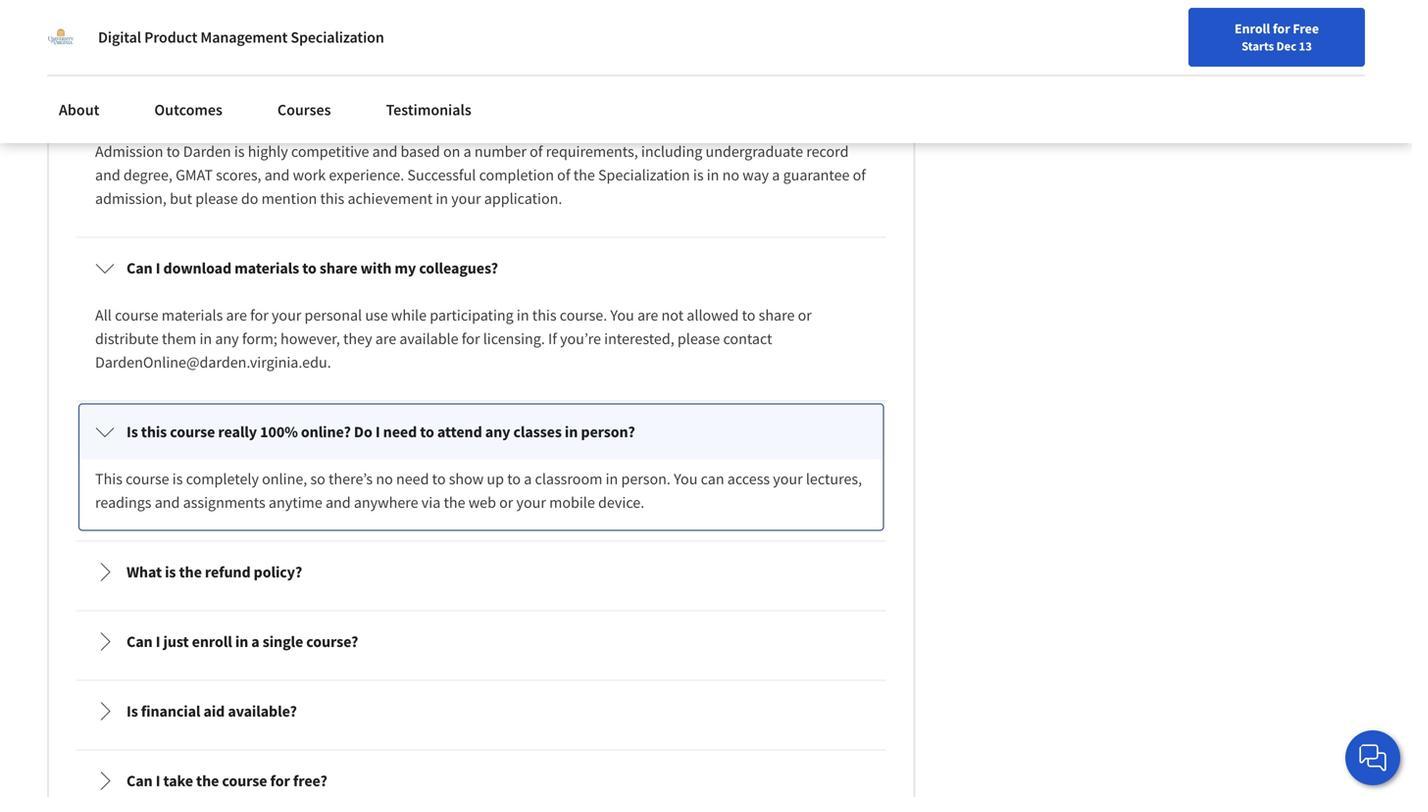 Task type: locate. For each thing, give the bounding box(es) containing it.
materials right download
[[235, 258, 299, 278]]

anytime
[[269, 493, 323, 513]]

None search field
[[280, 12, 603, 52]]

2 horizontal spatial this
[[533, 306, 557, 325]]

course
[[115, 306, 158, 325], [170, 422, 215, 442], [126, 469, 169, 489], [222, 772, 267, 791]]

way
[[743, 165, 769, 185]]

0 horizontal spatial of
[[530, 142, 543, 161]]

starts
[[1242, 38, 1275, 54]]

your inside admission to darden is highly competitive and based on a number of requirements, including undergraduate record and degree, gmat scores, and work experience. successful completion of the specialization is in no way a guarantee of admission, but please do mention this achievement in your application.
[[452, 189, 481, 208]]

certificates
[[239, 1, 311, 21]]

2 horizontal spatial specialization
[[598, 165, 690, 185]]

can inside can i download materials to share with my colleagues? "dropdown button"
[[127, 258, 153, 278]]

download
[[163, 258, 232, 278]]

use
[[365, 306, 388, 325]]

the down requirements, on the top
[[574, 165, 595, 185]]

are up 'form;'
[[226, 306, 247, 325]]

course up distribute
[[115, 306, 158, 325]]

need up via
[[396, 469, 429, 489]]

3 can from the top
[[127, 772, 153, 791]]

courses link
[[266, 88, 343, 131]]

in up dardenonline@darden.virginia.edu.
[[200, 329, 212, 349]]

in
[[707, 165, 720, 185], [436, 189, 448, 208], [517, 306, 529, 325], [200, 329, 212, 349], [565, 422, 578, 442], [606, 469, 618, 489], [235, 632, 248, 652]]

specialization
[[95, 25, 187, 45], [291, 27, 384, 47], [598, 165, 690, 185]]

of right guarantee
[[853, 165, 866, 185]]

enroll
[[1235, 20, 1271, 37]]

in down successful
[[436, 189, 448, 208]]

are down use
[[375, 329, 396, 349]]

2 horizontal spatial are
[[638, 306, 659, 325]]

or right allowed
[[798, 306, 812, 325]]

is left financial
[[127, 702, 138, 721]]

for
[[1273, 20, 1291, 37], [267, 25, 286, 45], [250, 306, 269, 325], [462, 329, 480, 349], [270, 772, 290, 791]]

really
[[218, 422, 257, 442]]

to
[[751, 1, 765, 21], [514, 25, 527, 45], [523, 95, 537, 114], [167, 142, 180, 161], [302, 258, 317, 278], [742, 306, 756, 325], [420, 422, 434, 442], [432, 469, 446, 489], [507, 469, 521, 489]]

to inside admission to darden is highly competitive and based on a number of requirements, including undergraduate record and degree, gmat scores, and work experience. successful completion of the specialization is in no way a guarantee of admission, but please do mention this achievement in your application.
[[167, 142, 180, 161]]

with inside coursera courses and certificates don't carry university credit, though some universities may choose to accept specialization certificates for credit. check with your institution to learn more.
[[377, 25, 406, 45]]

1 horizontal spatial no
[[723, 165, 740, 185]]

need right do on the bottom
[[383, 422, 417, 442]]

can i take the course for free? button
[[79, 754, 883, 798]]

1 horizontal spatial of
[[557, 165, 571, 185]]

if inside all course materials are for your personal use while participating in this course. you are not allowed to share or distribute them in any form; however, they are available for licensing. if you're interested, please contact dardenonline@darden.virginia.edu.
[[548, 329, 557, 349]]

no left "way"
[[723, 165, 740, 185]]

anywhere
[[354, 493, 419, 513]]

1 vertical spatial need
[[396, 469, 429, 489]]

for left free?
[[270, 772, 290, 791]]

can for can i take the course for free?
[[127, 772, 153, 791]]

in inside this course is completely online, so there's no need to show up to a classroom in person. you can access your lectures, readings and assignments anytime and anywhere via the web or your mobile device.
[[606, 469, 618, 489]]

to up contact
[[742, 306, 756, 325]]

or
[[798, 306, 812, 325], [499, 493, 513, 513]]

0 horizontal spatial specialization
[[95, 25, 187, 45]]

you left can
[[674, 469, 698, 489]]

digital
[[98, 27, 141, 47]]

1 vertical spatial any
[[485, 422, 511, 442]]

for up dec
[[1273, 20, 1291, 37]]

the left "refund"
[[179, 563, 202, 582]]

1 horizontal spatial please
[[678, 329, 720, 349]]

0 vertical spatial you
[[611, 306, 634, 325]]

can left the take
[[127, 772, 153, 791]]

outcomes
[[154, 100, 223, 120]]

1 vertical spatial no
[[376, 469, 393, 489]]

to down though
[[514, 25, 527, 45]]

1 is from the top
[[127, 422, 138, 442]]

is for is financial aid available?
[[127, 702, 138, 721]]

specialization down the coursera
[[95, 25, 187, 45]]

1 vertical spatial please
[[678, 329, 720, 349]]

more.
[[567, 25, 605, 45]]

with left 'my'
[[361, 258, 392, 278]]

course inside "dropdown button"
[[222, 772, 267, 791]]

a right up
[[524, 469, 532, 489]]

this
[[320, 189, 345, 208], [533, 306, 557, 325], [141, 422, 167, 442]]

for down participating
[[462, 329, 480, 349]]

you up interested,
[[611, 306, 634, 325]]

assignments
[[183, 493, 266, 513]]

share up personal
[[320, 258, 358, 278]]

any up dardenonline@darden.virginia.edu.
[[215, 329, 239, 349]]

course inside this course is completely online, so there's no need to show up to a classroom in person. you can access your lectures, readings and assignments anytime and anywhere via the web or your mobile device.
[[126, 469, 169, 489]]

100%
[[260, 422, 298, 442]]

the inside dropdown button
[[179, 563, 202, 582]]

single
[[263, 632, 303, 652]]

what is the refund policy? button
[[79, 545, 883, 600]]

what
[[127, 563, 162, 582]]

chat with us image
[[1358, 743, 1389, 774]]

0 horizontal spatial you
[[611, 306, 634, 325]]

is inside is financial aid available? dropdown button
[[127, 702, 138, 721]]

is inside this course is completely online, so there's no need to show up to a classroom in person. you can access your lectures, readings and assignments anytime and anywhere via the web or your mobile device.
[[172, 469, 183, 489]]

are left not
[[638, 306, 659, 325]]

with down carry
[[377, 25, 406, 45]]

courses
[[157, 1, 207, 21]]

and up 'experience.' at top
[[372, 142, 398, 161]]

i for if i finish the specialization, will it help me gain admission to darden's mba programs?
[[139, 95, 144, 114]]

course?
[[306, 632, 358, 652]]

via
[[422, 493, 441, 513]]

any right attend on the bottom
[[485, 422, 511, 442]]

i left download
[[156, 258, 160, 278]]

please down allowed
[[678, 329, 720, 349]]

no inside this course is completely online, so there's no need to show up to a classroom in person. you can access your lectures, readings and assignments anytime and anywhere via the web or your mobile device.
[[376, 469, 393, 489]]

2 can from the top
[[127, 632, 153, 652]]

the inside dropdown button
[[189, 95, 211, 114]]

free
[[1293, 20, 1319, 37]]

0 horizontal spatial this
[[141, 422, 167, 442]]

0 horizontal spatial share
[[320, 258, 358, 278]]

1 vertical spatial with
[[361, 258, 392, 278]]

based
[[401, 142, 440, 161]]

for inside enroll for free starts dec 13
[[1273, 20, 1291, 37]]

materials up them
[[162, 306, 223, 325]]

this
[[95, 469, 123, 489]]

enroll for free starts dec 13
[[1235, 20, 1319, 54]]

can i download materials to share with my colleagues? button
[[79, 241, 883, 296]]

your down university
[[410, 25, 439, 45]]

on
[[443, 142, 460, 161]]

0 vertical spatial please
[[195, 189, 238, 208]]

in inside is this course really 100% online? do i need to attend any classes in person? dropdown button
[[565, 422, 578, 442]]

1 horizontal spatial if
[[548, 329, 557, 349]]

any inside all course materials are for your personal use while participating in this course. you are not allowed to share or distribute them in any form; however, they are available for licensing. if you're interested, please contact dardenonline@darden.virginia.edu.
[[215, 329, 239, 349]]

i left the take
[[156, 772, 160, 791]]

0 vertical spatial no
[[723, 165, 740, 185]]

menu item
[[1038, 20, 1164, 83]]

to up via
[[432, 469, 446, 489]]

admission
[[450, 95, 520, 114]]

a right on
[[464, 142, 472, 161]]

the
[[189, 95, 211, 114], [574, 165, 595, 185], [444, 493, 466, 513], [179, 563, 202, 582], [196, 772, 219, 791]]

in up device.
[[606, 469, 618, 489]]

specialization down including
[[598, 165, 690, 185]]

1 horizontal spatial any
[[485, 422, 511, 442]]

need inside dropdown button
[[383, 422, 417, 442]]

experience.
[[329, 165, 404, 185]]

can inside can i take the course for free? "dropdown button"
[[127, 772, 153, 791]]

this up licensing.
[[533, 306, 557, 325]]

do
[[241, 189, 258, 208]]

0 vertical spatial share
[[320, 258, 358, 278]]

0 vertical spatial can
[[127, 258, 153, 278]]

or inside this course is completely online, so there's no need to show up to a classroom in person. you can access your lectures, readings and assignments anytime and anywhere via the web or your mobile device.
[[499, 493, 513, 513]]

course left free?
[[222, 772, 267, 791]]

please down scores,
[[195, 189, 238, 208]]

can left just
[[127, 632, 153, 652]]

0 vertical spatial this
[[320, 189, 345, 208]]

can inside can i just enroll in a single course? dropdown button
[[127, 632, 153, 652]]

them
[[162, 329, 196, 349]]

a
[[464, 142, 472, 161], [772, 165, 780, 185], [524, 469, 532, 489], [251, 632, 260, 652]]

this course is completely online, so there's no need to show up to a classroom in person. you can access your lectures, readings and assignments anytime and anywhere via the web or your mobile device.
[[95, 469, 866, 513]]

specialization down don't
[[291, 27, 384, 47]]

management
[[200, 27, 288, 47]]

aid
[[204, 702, 225, 721]]

this down 'work' on the left top of page
[[320, 189, 345, 208]]

course left really
[[170, 422, 215, 442]]

of down requirements, on the top
[[557, 165, 571, 185]]

i for can i download materials to share with my colleagues?
[[156, 258, 160, 278]]

not
[[662, 306, 684, 325]]

readings
[[95, 493, 152, 513]]

1 vertical spatial you
[[674, 469, 698, 489]]

can i take the course for free?
[[127, 772, 327, 791]]

i for can i just enroll in a single course?
[[156, 632, 160, 652]]

a inside can i just enroll in a single course? dropdown button
[[251, 632, 260, 652]]

share up contact
[[759, 306, 795, 325]]

course up readings
[[126, 469, 169, 489]]

1 horizontal spatial materials
[[235, 258, 299, 278]]

share
[[320, 258, 358, 278], [759, 306, 795, 325]]

1 vertical spatial can
[[127, 632, 153, 652]]

in inside can i just enroll in a single course? dropdown button
[[235, 632, 248, 652]]

attend
[[437, 422, 482, 442]]

2 is from the top
[[127, 702, 138, 721]]

if left you're
[[548, 329, 557, 349]]

this up readings
[[141, 422, 167, 442]]

1 vertical spatial share
[[759, 306, 795, 325]]

can i download materials to share with my colleagues?
[[127, 258, 498, 278]]

financial
[[141, 702, 201, 721]]

0 horizontal spatial materials
[[162, 306, 223, 325]]

all
[[95, 306, 112, 325]]

any inside is this course really 100% online? do i need to attend any classes in person? dropdown button
[[485, 422, 511, 442]]

dec
[[1277, 38, 1297, 54]]

the right finish
[[189, 95, 211, 114]]

1 horizontal spatial specialization
[[291, 27, 384, 47]]

1 horizontal spatial or
[[798, 306, 812, 325]]

1 vertical spatial is
[[127, 702, 138, 721]]

and down admission at the left of the page
[[95, 165, 120, 185]]

in right enroll
[[235, 632, 248, 652]]

if inside dropdown button
[[127, 95, 136, 114]]

and down there's
[[326, 493, 351, 513]]

work
[[293, 165, 326, 185]]

1 can from the top
[[127, 258, 153, 278]]

in up licensing.
[[517, 306, 529, 325]]

can
[[127, 258, 153, 278], [127, 632, 153, 652], [127, 772, 153, 791]]

i
[[139, 95, 144, 114], [156, 258, 160, 278], [376, 422, 380, 442], [156, 632, 160, 652], [156, 772, 160, 791]]

take
[[163, 772, 193, 791]]

the inside this course is completely online, so there's no need to show up to a classroom in person. you can access your lectures, readings and assignments anytime and anywhere via the web or your mobile device.
[[444, 493, 466, 513]]

i inside dropdown button
[[156, 632, 160, 652]]

specialization inside admission to darden is highly competitive and based on a number of requirements, including undergraduate record and degree, gmat scores, and work experience. successful completion of the specialization is in no way a guarantee of admission, but please do mention this achievement in your application.
[[598, 165, 690, 185]]

your up however, on the left
[[272, 306, 302, 325]]

1 vertical spatial materials
[[162, 306, 223, 325]]

your inside all course materials are for your personal use while participating in this course. you are not allowed to share or distribute them in any form; however, they are available for licensing. if you're interested, please contact dardenonline@darden.virginia.edu.
[[272, 306, 302, 325]]

need
[[383, 422, 417, 442], [396, 469, 429, 489]]

your down successful
[[452, 189, 481, 208]]

2 vertical spatial this
[[141, 422, 167, 442]]

please
[[195, 189, 238, 208], [678, 329, 720, 349]]

1 horizontal spatial share
[[759, 306, 795, 325]]

1 vertical spatial if
[[548, 329, 557, 349]]

all course materials are for your personal use while participating in this course. you are not allowed to share or distribute them in any form; however, they are available for licensing. if you're interested, please contact dardenonline@darden.virginia.edu.
[[95, 306, 815, 372]]

to up personal
[[302, 258, 317, 278]]

is
[[234, 142, 245, 161], [693, 165, 704, 185], [172, 469, 183, 489], [165, 563, 176, 582]]

is for is this course really 100% online? do i need to attend any classes in person?
[[127, 422, 138, 442]]

1 horizontal spatial you
[[674, 469, 698, 489]]

the right via
[[444, 493, 466, 513]]

specialization inside coursera courses and certificates don't carry university credit, though some universities may choose to accept specialization certificates for credit. check with your institution to learn more.
[[95, 25, 187, 45]]

need inside this course is completely online, so there's no need to show up to a classroom in person. you can access your lectures, readings and assignments anytime and anywhere via the web or your mobile device.
[[396, 469, 429, 489]]

to left the accept
[[751, 1, 765, 21]]

contact
[[723, 329, 773, 349]]

share inside all course materials are for your personal use while participating in this course. you are not allowed to share or distribute them in any form; however, they are available for licensing. if you're interested, please contact dardenonline@darden.virginia.edu.
[[759, 306, 795, 325]]

show notifications image
[[1185, 25, 1208, 48]]

you inside this course is completely online, so there's no need to show up to a classroom in person. you can access your lectures, readings and assignments anytime and anywhere via the web or your mobile device.
[[674, 469, 698, 489]]

your left mobile
[[517, 493, 546, 513]]

can left download
[[127, 258, 153, 278]]

1 vertical spatial or
[[499, 493, 513, 513]]

available?
[[228, 702, 297, 721]]

2 vertical spatial can
[[127, 772, 153, 791]]

university
[[388, 1, 453, 21]]

your inside coursera courses and certificates don't carry university credit, though some universities may choose to accept specialization certificates for credit. check with your institution to learn more.
[[410, 25, 439, 45]]

a left the single
[[251, 632, 260, 652]]

is left "completely"
[[172, 469, 183, 489]]

free?
[[293, 772, 327, 791]]

is right what
[[165, 563, 176, 582]]

and inside coursera courses and certificates don't carry university credit, though some universities may choose to accept specialization certificates for credit. check with your institution to learn more.
[[210, 1, 236, 21]]

0 horizontal spatial no
[[376, 469, 393, 489]]

i left finish
[[139, 95, 144, 114]]

the right the take
[[196, 772, 219, 791]]

0 horizontal spatial or
[[499, 493, 513, 513]]

if left finish
[[127, 95, 136, 114]]

if i finish the specialization, will it help me gain admission to darden's mba programs?
[[127, 95, 710, 114]]

1 vertical spatial this
[[533, 306, 557, 325]]

mention
[[262, 189, 317, 208]]

allowed
[[687, 306, 739, 325]]

1 horizontal spatial this
[[320, 189, 345, 208]]

of
[[530, 142, 543, 161], [557, 165, 571, 185], [853, 165, 866, 185]]

0 vertical spatial need
[[383, 422, 417, 442]]

need for no
[[396, 469, 429, 489]]

is up readings
[[127, 422, 138, 442]]

0 horizontal spatial any
[[215, 329, 239, 349]]

or right web at the left bottom
[[499, 493, 513, 513]]

a inside this course is completely online, so there's no need to show up to a classroom in person. you can access your lectures, readings and assignments anytime and anywhere via the web or your mobile device.
[[524, 469, 532, 489]]

0 vertical spatial is
[[127, 422, 138, 442]]

to up gmat
[[167, 142, 180, 161]]

0 vertical spatial with
[[377, 25, 406, 45]]

can i just enroll in a single course? button
[[79, 615, 883, 669]]

is inside dropdown button
[[165, 563, 176, 582]]

0 vertical spatial or
[[798, 306, 812, 325]]

i right do on the bottom
[[376, 422, 380, 442]]

no up anywhere in the bottom of the page
[[376, 469, 393, 489]]

in right the classes
[[565, 422, 578, 442]]

for up 'form;'
[[250, 306, 269, 325]]

gmat
[[176, 165, 213, 185]]

for down the certificates
[[267, 25, 286, 45]]

up
[[487, 469, 504, 489]]

0 horizontal spatial please
[[195, 189, 238, 208]]

completion
[[479, 165, 554, 185]]

0 vertical spatial if
[[127, 95, 136, 114]]

0 vertical spatial any
[[215, 329, 239, 349]]

and up certificates
[[210, 1, 236, 21]]

materials inside can i download materials to share with my colleagues? "dropdown button"
[[235, 258, 299, 278]]

0 vertical spatial materials
[[235, 258, 299, 278]]

no inside admission to darden is highly competitive and based on a number of requirements, including undergraduate record and degree, gmat scores, and work experience. successful completion of the specialization is in no way a guarantee of admission, but please do mention this achievement in your application.
[[723, 165, 740, 185]]

i left just
[[156, 632, 160, 652]]

is inside is this course really 100% online? do i need to attend any classes in person? dropdown button
[[127, 422, 138, 442]]

0 horizontal spatial if
[[127, 95, 136, 114]]

of up the completion
[[530, 142, 543, 161]]

carry
[[352, 1, 385, 21]]



Task type: vqa. For each thing, say whether or not it's contained in the screenshot.
way
yes



Task type: describe. For each thing, give the bounding box(es) containing it.
is up scores,
[[234, 142, 245, 161]]

device.
[[598, 493, 645, 513]]

check
[[334, 25, 374, 45]]

course inside all course materials are for your personal use while participating in this course. you are not allowed to share or distribute them in any form; however, they are available for licensing. if you're interested, please contact dardenonline@darden.virginia.edu.
[[115, 306, 158, 325]]

a right "way"
[[772, 165, 780, 185]]

refund
[[205, 563, 251, 582]]

courses
[[278, 100, 331, 120]]

product
[[144, 27, 197, 47]]

can for can i just enroll in a single course?
[[127, 632, 153, 652]]

do
[[354, 422, 373, 442]]

for inside "dropdown button"
[[270, 772, 290, 791]]

licensing.
[[483, 329, 545, 349]]

this inside admission to darden is highly competitive and based on a number of requirements, including undergraduate record and degree, gmat scores, and work experience. successful completion of the specialization is in no way a guarantee of admission, but please do mention this achievement in your application.
[[320, 189, 345, 208]]

interested,
[[604, 329, 675, 349]]

achievement
[[348, 189, 433, 208]]

accept
[[768, 1, 811, 21]]

what is the refund policy?
[[127, 563, 302, 582]]

application.
[[484, 189, 562, 208]]

share inside "dropdown button"
[[320, 258, 358, 278]]

to inside all course materials are for your personal use while participating in this course. you are not allowed to share or distribute them in any form; however, they are available for licensing. if you're interested, please contact dardenonline@darden.virginia.edu.
[[742, 306, 756, 325]]

person.
[[621, 469, 671, 489]]

admission to darden is highly competitive and based on a number of requirements, including undergraduate record and degree, gmat scores, and work experience. successful completion of the specialization is in no way a guarantee of admission, but please do mention this achievement in your application.
[[95, 142, 869, 208]]

for inside coursera courses and certificates don't carry university credit, though some universities may choose to accept specialization certificates for credit. check with your institution to learn more.
[[267, 25, 286, 45]]

darden's
[[540, 95, 601, 114]]

is financial aid available?
[[127, 702, 297, 721]]

0 horizontal spatial are
[[226, 306, 247, 325]]

or inside all course materials are for your personal use while participating in this course. you are not allowed to share or distribute them in any form; however, they are available for licensing. if you're interested, please contact dardenonline@darden.virginia.edu.
[[798, 306, 812, 325]]

coursera image
[[24, 16, 148, 47]]

personal
[[305, 306, 362, 325]]

is financial aid available? button
[[79, 684, 883, 739]]

classroom
[[535, 469, 603, 489]]

coursera courses and certificates don't carry university credit, though some universities may choose to accept specialization certificates for credit. check with your institution to learn more.
[[95, 1, 814, 45]]

the inside admission to darden is highly competitive and based on a number of requirements, including undergraduate record and degree, gmat scores, and work experience. successful completion of the specialization is in no way a guarantee of admission, but please do mention this achievement in your application.
[[574, 165, 595, 185]]

enroll
[[192, 632, 232, 652]]

coursera
[[95, 1, 154, 21]]

number
[[475, 142, 527, 161]]

to left attend on the bottom
[[420, 422, 434, 442]]

university of virginia image
[[47, 24, 75, 51]]

this inside dropdown button
[[141, 422, 167, 442]]

guarantee
[[783, 165, 850, 185]]

13
[[1299, 38, 1312, 54]]

credit.
[[289, 25, 331, 45]]

testimonials
[[386, 100, 472, 120]]

can for can i download materials to share with my colleagues?
[[127, 258, 153, 278]]

participating
[[430, 306, 514, 325]]

available
[[400, 329, 459, 349]]

person?
[[581, 422, 635, 442]]

in left "way"
[[707, 165, 720, 185]]

specialization,
[[214, 95, 315, 114]]

mba
[[604, 95, 634, 114]]

testimonials link
[[374, 88, 483, 131]]

competitive
[[291, 142, 369, 161]]

to right up
[[507, 469, 521, 489]]

can
[[701, 469, 725, 489]]

just
[[163, 632, 189, 652]]

policy?
[[254, 563, 302, 582]]

certificates
[[190, 25, 264, 45]]

choose
[[701, 1, 748, 21]]

you're
[[560, 329, 601, 349]]

is down including
[[693, 165, 704, 185]]

though
[[501, 1, 549, 21]]

i for can i take the course for free?
[[156, 772, 160, 791]]

you inside all course materials are for your personal use while participating in this course. you are not allowed to share or distribute them in any form; however, they are available for licensing. if you're interested, please contact dardenonline@darden.virginia.edu.
[[611, 306, 634, 325]]

1 horizontal spatial are
[[375, 329, 396, 349]]

including
[[642, 142, 703, 161]]

me
[[393, 95, 414, 114]]

gain
[[417, 95, 447, 114]]

my
[[395, 258, 416, 278]]

it
[[346, 95, 357, 114]]

degree,
[[124, 165, 173, 185]]

lectures,
[[806, 469, 862, 489]]

please inside all course materials are for your personal use while participating in this course. you are not allowed to share or distribute them in any form; however, they are available for licensing. if you're interested, please contact dardenonline@darden.virginia.edu.
[[678, 329, 720, 349]]

requirements,
[[546, 142, 638, 161]]

successful
[[408, 165, 476, 185]]

there's
[[329, 469, 373, 489]]

and right readings
[[155, 493, 180, 513]]

if i finish the specialization, will it help me gain admission to darden's mba programs? button
[[79, 77, 883, 132]]

and down highly
[[265, 165, 290, 185]]

admission,
[[95, 189, 167, 208]]

show
[[449, 469, 484, 489]]

course inside is this course really 100% online? do i need to attend any classes in person? dropdown button
[[170, 422, 215, 442]]

may
[[669, 1, 698, 21]]

to left "darden's"
[[523, 95, 537, 114]]

is this course really 100% online? do i need to attend any classes in person? button
[[79, 405, 883, 460]]

this inside all course materials are for your personal use while participating in this course. you are not allowed to share or distribute them in any form; however, they are available for licensing. if you're interested, please contact dardenonline@darden.virginia.edu.
[[533, 306, 557, 325]]

outcomes link
[[143, 88, 234, 131]]

classes
[[514, 422, 562, 442]]

to inside "dropdown button"
[[302, 258, 317, 278]]

universities
[[591, 1, 666, 21]]

about link
[[47, 88, 111, 131]]

need for i
[[383, 422, 417, 442]]

admission
[[95, 142, 163, 161]]

web
[[469, 493, 496, 513]]

online,
[[262, 469, 307, 489]]

course.
[[560, 306, 607, 325]]

credit,
[[456, 1, 498, 21]]

with inside "dropdown button"
[[361, 258, 392, 278]]

your right access at the bottom of the page
[[773, 469, 803, 489]]

mobile
[[549, 493, 595, 513]]

materials inside all course materials are for your personal use while participating in this course. you are not allowed to share or distribute them in any form; however, they are available for licensing. if you're interested, please contact dardenonline@darden.virginia.edu.
[[162, 306, 223, 325]]

help
[[360, 95, 390, 114]]

but
[[170, 189, 192, 208]]

please inside admission to darden is highly competitive and based on a number of requirements, including undergraduate record and degree, gmat scores, and work experience. successful completion of the specialization is in no way a guarantee of admission, but please do mention this achievement in your application.
[[195, 189, 238, 208]]

undergraduate
[[706, 142, 803, 161]]

digital product management specialization
[[98, 27, 384, 47]]

the inside "dropdown button"
[[196, 772, 219, 791]]

highly
[[248, 142, 288, 161]]

scores,
[[216, 165, 261, 185]]

2 horizontal spatial of
[[853, 165, 866, 185]]

finish
[[147, 95, 185, 114]]

dardenonline@darden.virginia.edu.
[[95, 353, 331, 372]]

can i just enroll in a single course?
[[127, 632, 358, 652]]

about
[[59, 100, 99, 120]]



